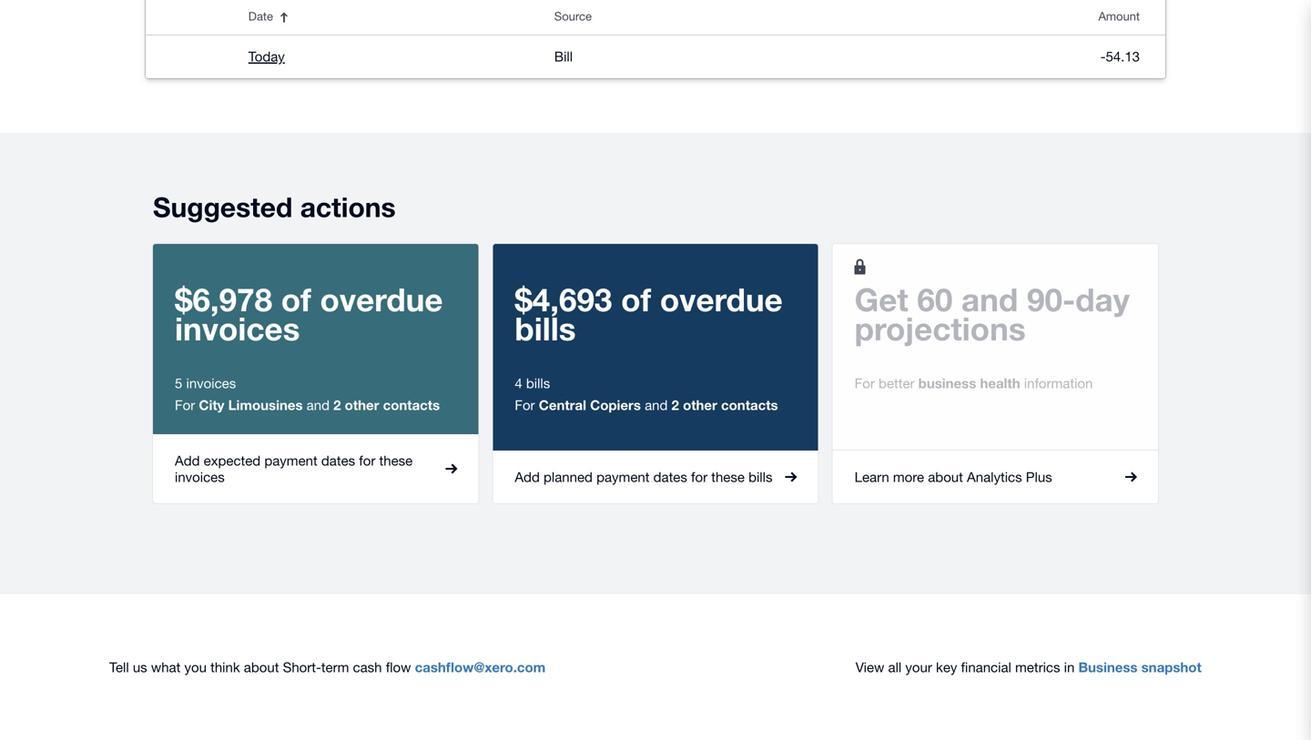 Task type: vqa. For each thing, say whether or not it's contained in the screenshot.
about
yes



Task type: locate. For each thing, give the bounding box(es) containing it.
1 horizontal spatial 2
[[672, 397, 679, 413]]

2 vertical spatial invoices
[[175, 469, 225, 485]]

0 horizontal spatial and
[[307, 397, 330, 413]]

business
[[1079, 659, 1138, 676]]

overdue for of overdue bills
[[660, 280, 783, 318]]

0 horizontal spatial contacts
[[383, 397, 440, 413]]

dates for invoices
[[321, 453, 355, 468]]

about
[[928, 469, 964, 485], [244, 659, 279, 675]]

0 horizontal spatial add
[[175, 453, 200, 468]]

add planned payment dates for these bills
[[515, 469, 773, 485]]

and inside "get 60 and 90-day projections"
[[962, 280, 1019, 318]]

invoices down expected
[[175, 469, 225, 485]]

overdue inside of overdue bills
[[660, 280, 783, 318]]

payment inside add expected payment dates for these invoices
[[264, 453, 318, 468]]

add expected payment dates for these invoices
[[175, 453, 413, 485]]

cashflow@xero.com link
[[415, 659, 546, 676]]

source button
[[544, 0, 952, 35]]

term
[[321, 659, 349, 675]]

0 horizontal spatial of
[[281, 280, 311, 318]]

1 horizontal spatial dates
[[654, 469, 688, 485]]

these inside add planned payment dates for these bills button
[[712, 469, 745, 485]]

2 contacts from the left
[[721, 397, 778, 413]]

and right limousines
[[307, 397, 330, 413]]

1 contacts from the left
[[383, 397, 440, 413]]

0 horizontal spatial for
[[359, 453, 376, 468]]

and for of overdue invoices
[[307, 397, 330, 413]]

-54.13
[[1101, 48, 1140, 64]]

invoices inside 5 invoices for city limousines and 2 other contacts
[[186, 375, 236, 391]]

payment for invoices
[[264, 453, 318, 468]]

other for of overdue bills
[[683, 397, 718, 413]]

0 horizontal spatial overdue
[[320, 280, 443, 318]]

of for $6,978
[[281, 280, 311, 318]]

for
[[855, 375, 875, 391], [175, 397, 195, 413], [515, 397, 535, 413]]

0 vertical spatial invoices
[[175, 310, 300, 347]]

payment inside button
[[597, 469, 650, 485]]

these for of overdue bills
[[712, 469, 745, 485]]

2 inside 4 bills for central copiers and 2 other contacts
[[672, 397, 679, 413]]

learn more about analytics plus button
[[833, 451, 1159, 504]]

central
[[539, 397, 587, 413]]

1 vertical spatial about
[[244, 659, 279, 675]]

other inside 4 bills for central copiers and 2 other contacts
[[683, 397, 718, 413]]

snapshot
[[1142, 659, 1202, 676]]

and inside 5 invoices for city limousines and 2 other contacts
[[307, 397, 330, 413]]

bills
[[515, 310, 576, 347], [526, 375, 550, 391], [749, 469, 773, 485]]

overdue inside of overdue invoices
[[320, 280, 443, 318]]

1 vertical spatial bills
[[526, 375, 550, 391]]

add left expected
[[175, 453, 200, 468]]

today link
[[248, 46, 285, 67]]

these
[[379, 453, 413, 468], [712, 469, 745, 485]]

learn more about analytics plus
[[855, 469, 1053, 485]]

us
[[133, 659, 147, 675]]

2 right copiers
[[672, 397, 679, 413]]

about right 'think'
[[244, 659, 279, 675]]

for down 4
[[515, 397, 535, 413]]

0 horizontal spatial about
[[244, 659, 279, 675]]

contacts inside 5 invoices for city limousines and 2 other contacts
[[383, 397, 440, 413]]

date
[[248, 9, 273, 23]]

1 horizontal spatial overdue
[[660, 280, 783, 318]]

0 vertical spatial about
[[928, 469, 964, 485]]

0 horizontal spatial payment
[[264, 453, 318, 468]]

for down 5
[[175, 397, 195, 413]]

dates
[[321, 453, 355, 468], [654, 469, 688, 485]]

0 horizontal spatial 2
[[334, 397, 341, 413]]

dates inside button
[[654, 469, 688, 485]]

flow
[[386, 659, 411, 675]]

dates down 4 bills for central copiers and 2 other contacts
[[654, 469, 688, 485]]

for
[[359, 453, 376, 468], [691, 469, 708, 485]]

and right 60
[[962, 280, 1019, 318]]

1 other from the left
[[345, 397, 379, 413]]

0 horizontal spatial for
[[175, 397, 195, 413]]

2
[[334, 397, 341, 413], [672, 397, 679, 413]]

for left better
[[855, 375, 875, 391]]

tell
[[109, 659, 129, 675]]

1 of from the left
[[281, 280, 311, 318]]

payment right expected
[[264, 453, 318, 468]]

and for of overdue bills
[[645, 397, 668, 413]]

2 2 from the left
[[672, 397, 679, 413]]

1 horizontal spatial and
[[645, 397, 668, 413]]

financial
[[961, 659, 1012, 675]]

1 vertical spatial invoices
[[186, 375, 236, 391]]

invoices inside add expected payment dates for these invoices
[[175, 469, 225, 485]]

1 horizontal spatial of
[[621, 280, 651, 318]]

of inside of overdue invoices
[[281, 280, 311, 318]]

2 of from the left
[[621, 280, 651, 318]]

metrics
[[1016, 659, 1061, 675]]

other up add expected payment dates for these invoices button
[[345, 397, 379, 413]]

expected
[[204, 453, 261, 468]]

0 vertical spatial bills
[[515, 310, 576, 347]]

other up add planned payment dates for these bills button
[[683, 397, 718, 413]]

2 other from the left
[[683, 397, 718, 413]]

2 horizontal spatial and
[[962, 280, 1019, 318]]

1 horizontal spatial other
[[683, 397, 718, 413]]

actions
[[300, 190, 396, 223]]

about right 'more'
[[928, 469, 964, 485]]

analytics
[[967, 469, 1023, 485]]

get
[[855, 280, 909, 318]]

for inside button
[[691, 469, 708, 485]]

add inside button
[[515, 469, 540, 485]]

2 vertical spatial bills
[[749, 469, 773, 485]]

2 for invoices
[[334, 397, 341, 413]]

1 overdue from the left
[[320, 280, 443, 318]]

dates down 5 invoices for city limousines and 2 other contacts
[[321, 453, 355, 468]]

and inside 4 bills for central copiers and 2 other contacts
[[645, 397, 668, 413]]

1 2 from the left
[[334, 397, 341, 413]]

amount button
[[952, 0, 1166, 35]]

invoices up 5
[[175, 310, 300, 347]]

contacts
[[383, 397, 440, 413], [721, 397, 778, 413]]

1 horizontal spatial contacts
[[721, 397, 778, 413]]

payment for bills
[[597, 469, 650, 485]]

better
[[879, 375, 915, 391]]

get 60 and 90-day projections
[[855, 280, 1130, 347]]

add for invoices
[[175, 453, 200, 468]]

of right $6,978 on the left top of page
[[281, 280, 311, 318]]

projections
[[855, 310, 1026, 347]]

city
[[199, 397, 224, 413]]

dates inside add expected payment dates for these invoices
[[321, 453, 355, 468]]

1 horizontal spatial payment
[[597, 469, 650, 485]]

0 horizontal spatial these
[[379, 453, 413, 468]]

invoices
[[175, 310, 300, 347], [186, 375, 236, 391], [175, 469, 225, 485]]

invoices up city
[[186, 375, 236, 391]]

60
[[918, 280, 953, 318]]

2 overdue from the left
[[660, 280, 783, 318]]

overdue
[[320, 280, 443, 318], [660, 280, 783, 318]]

these inside add expected payment dates for these invoices
[[379, 453, 413, 468]]

1 horizontal spatial add
[[515, 469, 540, 485]]

of right $4,693
[[621, 280, 651, 318]]

for inside 'for better business health information'
[[855, 375, 875, 391]]

suggested
[[153, 190, 293, 223]]

1 horizontal spatial about
[[928, 469, 964, 485]]

other
[[345, 397, 379, 413], [683, 397, 718, 413]]

add left planned
[[515, 469, 540, 485]]

4
[[515, 375, 523, 391]]

bills inside button
[[749, 469, 773, 485]]

business snapshot link
[[1079, 659, 1202, 676]]

of
[[281, 280, 311, 318], [621, 280, 651, 318]]

for inside 5 invoices for city limousines and 2 other contacts
[[175, 397, 195, 413]]

add
[[175, 453, 200, 468], [515, 469, 540, 485]]

payment
[[264, 453, 318, 468], [597, 469, 650, 485]]

contacts inside 4 bills for central copiers and 2 other contacts
[[721, 397, 778, 413]]

about inside button
[[928, 469, 964, 485]]

2 inside 5 invoices for city limousines and 2 other contacts
[[334, 397, 341, 413]]

2 horizontal spatial for
[[855, 375, 875, 391]]

learn
[[855, 469, 890, 485]]

0 horizontal spatial dates
[[321, 453, 355, 468]]

payment right planned
[[597, 469, 650, 485]]

-
[[1101, 48, 1106, 64]]

planned
[[544, 469, 593, 485]]

1 horizontal spatial these
[[712, 469, 745, 485]]

other inside 5 invoices for city limousines and 2 other contacts
[[345, 397, 379, 413]]

all
[[889, 659, 902, 675]]

for inside 4 bills for central copiers and 2 other contacts
[[515, 397, 535, 413]]

and right copiers
[[645, 397, 668, 413]]

2 for bills
[[672, 397, 679, 413]]

1 horizontal spatial for
[[691, 469, 708, 485]]

of inside of overdue bills
[[621, 280, 651, 318]]

1 horizontal spatial for
[[515, 397, 535, 413]]

0 horizontal spatial other
[[345, 397, 379, 413]]

about inside tell us what you think about short-term cash flow cashflow@xero.com
[[244, 659, 279, 675]]

2 up add expected payment dates for these invoices button
[[334, 397, 341, 413]]

invoices inside of overdue invoices
[[175, 310, 300, 347]]

and
[[962, 280, 1019, 318], [307, 397, 330, 413], [645, 397, 668, 413]]

add expected payment dates for these invoices button
[[153, 434, 479, 504]]

add inside add expected payment dates for these invoices
[[175, 453, 200, 468]]

for inside add expected payment dates for these invoices
[[359, 453, 376, 468]]

overdue for of overdue invoices
[[320, 280, 443, 318]]

these for of overdue invoices
[[379, 453, 413, 468]]



Task type: describe. For each thing, give the bounding box(es) containing it.
information
[[1025, 375, 1093, 391]]

limousines
[[228, 397, 303, 413]]

dates for bills
[[654, 469, 688, 485]]

copiers
[[590, 397, 641, 413]]

suggested actions
[[153, 190, 396, 223]]

for for of overdue invoices
[[359, 453, 376, 468]]

key
[[936, 659, 958, 675]]

90-
[[1027, 280, 1076, 318]]

more
[[893, 469, 925, 485]]

contacts for of overdue invoices
[[383, 397, 440, 413]]

your
[[906, 659, 933, 675]]

for better business health information
[[855, 375, 1093, 392]]

source
[[555, 9, 592, 23]]

health
[[981, 375, 1021, 392]]

add for bills
[[515, 469, 540, 485]]

of for $4,693
[[621, 280, 651, 318]]

in
[[1064, 659, 1075, 675]]

date button
[[238, 0, 544, 35]]

for for of overdue invoices
[[175, 397, 195, 413]]

short-
[[283, 659, 321, 675]]

for for of overdue bills
[[691, 469, 708, 485]]

contacts for of overdue bills
[[721, 397, 778, 413]]

you
[[184, 659, 207, 675]]

cash
[[353, 659, 382, 675]]

plus
[[1026, 469, 1053, 485]]

$4,693
[[515, 280, 612, 318]]

other for of overdue invoices
[[345, 397, 379, 413]]

list of upcoming transactions for this contact or account within the selected timeframe element
[[146, 0, 1166, 78]]

add planned payment dates for these bills button
[[493, 451, 819, 504]]

$6,978
[[175, 280, 272, 318]]

business
[[919, 375, 977, 392]]

day
[[1076, 280, 1130, 318]]

tell us what you think about short-term cash flow cashflow@xero.com
[[109, 659, 546, 676]]

amount
[[1099, 9, 1140, 23]]

what
[[151, 659, 181, 675]]

view
[[856, 659, 885, 675]]

of overdue invoices
[[175, 280, 443, 347]]

4 bills for central copiers and 2 other contacts
[[515, 375, 778, 413]]

bills inside of overdue bills
[[515, 310, 576, 347]]

view all your key financial metrics in business snapshot
[[856, 659, 1202, 676]]

today
[[248, 48, 285, 64]]

5 invoices for city limousines and 2 other contacts
[[175, 375, 440, 413]]

bills inside 4 bills for central copiers and 2 other contacts
[[526, 375, 550, 391]]

bill
[[555, 48, 573, 64]]

of overdue bills
[[515, 280, 783, 347]]

think
[[211, 659, 240, 675]]

cashflow@xero.com
[[415, 659, 546, 676]]

5
[[175, 375, 182, 391]]

54.13
[[1106, 48, 1140, 64]]

for for of overdue bills
[[515, 397, 535, 413]]



